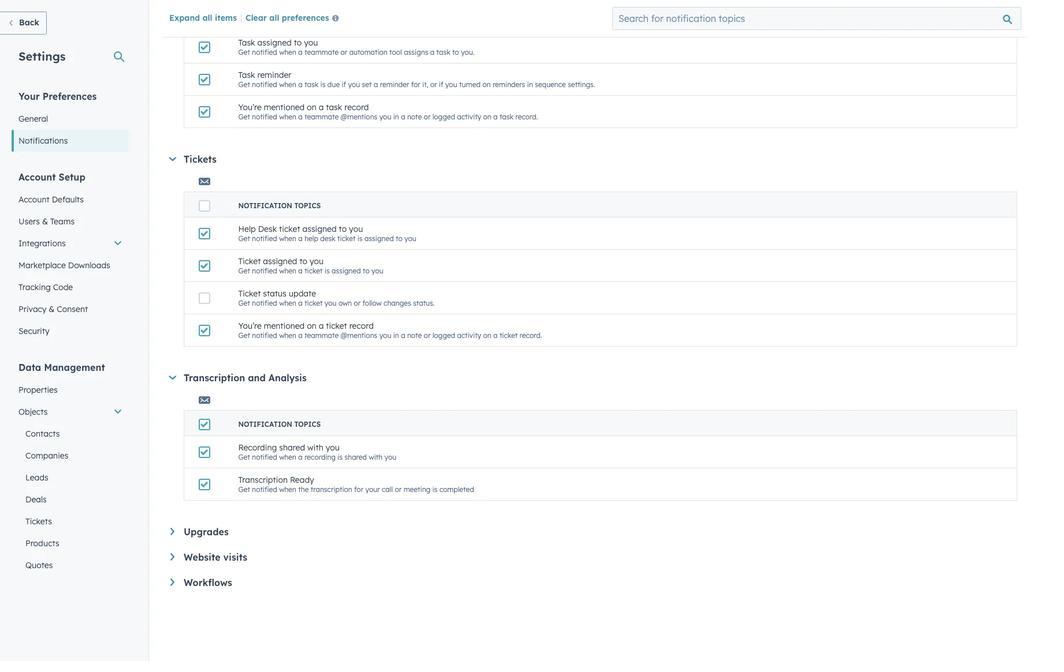 Task type: describe. For each thing, give the bounding box(es) containing it.
set
[[362, 80, 372, 89]]

transcription and analysis
[[184, 373, 307, 384]]

task right content
[[400, 16, 414, 24]]

notifications link
[[12, 130, 129, 152]]

properties link
[[12, 380, 129, 401]]

get inside you're mentioned on a ticket record get notified when a teammate @mentions you in a note or logged activity on a ticket record.
[[238, 332, 250, 340]]

also
[[532, 16, 545, 24]]

users
[[18, 217, 40, 227]]

task for task assigned to you
[[238, 38, 255, 48]]

users & teams
[[18, 217, 75, 227]]

account setup
[[18, 172, 85, 183]]

content
[[373, 16, 398, 24]]

notification topics for tickets
[[238, 202, 321, 210]]

task right clear
[[271, 5, 287, 16]]

you.
[[461, 48, 475, 57]]

companies
[[25, 451, 68, 462]]

notifications
[[18, 136, 68, 146]]

general link
[[12, 108, 129, 130]]

status.
[[413, 299, 435, 308]]

due
[[327, 80, 340, 89]]

clear all preferences button
[[245, 12, 344, 26]]

your preferences
[[18, 91, 97, 102]]

@mentions for you're mentioned on a task record
[[341, 113, 377, 121]]

or inside transcription ready get notified when the transcription for your call or meeting is completed
[[395, 486, 402, 494]]

0 horizontal spatial shared
[[279, 443, 305, 453]]

logged for you're mentioned on a ticket record
[[432, 332, 455, 340]]

all for expand
[[202, 13, 212, 23]]

marketplace downloads
[[18, 261, 110, 271]]

get inside "task assigned to you get notified when a teammate or automation tool assigns a task to you."
[[238, 48, 250, 57]]

data management element
[[12, 362, 129, 662]]

ticket inside 'ticket status update get notified when a ticket you own or follow changes status.'
[[305, 299, 323, 308]]

1 if from the left
[[342, 80, 346, 89]]

settings
[[18, 49, 66, 64]]

consent
[[57, 304, 88, 315]]

security
[[18, 326, 49, 337]]

task inside "task assigned to you get notified when a teammate or automation tool assigns a task to you."
[[436, 48, 450, 57]]

notified inside "task assigned to you get notified when a teammate or automation tool assigns a task to you."
[[252, 48, 277, 57]]

sequence
[[535, 80, 566, 89]]

get inside help desk ticket assigned to you get notified when a help desk ticket is assigned to you
[[238, 235, 250, 243]]

task.
[[697, 16, 712, 24]]

data
[[18, 362, 41, 374]]

security link
[[12, 321, 129, 343]]

reminders
[[493, 80, 525, 89]]

back
[[19, 17, 39, 28]]

defaults
[[52, 195, 84, 205]]

2 horizontal spatial the
[[684, 16, 695, 24]]

privacy & consent link
[[12, 299, 129, 321]]

you're for you're mentioned on a ticket record
[[238, 321, 262, 332]]

get inside "content task assigned to you get notified when a teammate assigns a content task to you with the calendar tool. you'll also get a notification when you've completed the task."
[[238, 16, 250, 24]]

visits
[[223, 552, 247, 564]]

code
[[53, 282, 73, 293]]

logged for you're mentioned on a task record
[[432, 113, 455, 121]]

record. for you're mentioned on a ticket record
[[520, 332, 542, 340]]

recording shared with you get notified when a recording is shared with you
[[238, 443, 396, 462]]

notification for transcription and analysis
[[238, 421, 292, 429]]

when inside 'ticket status update get notified when a ticket you own or follow changes status.'
[[279, 299, 296, 308]]

1 horizontal spatial the
[[454, 16, 464, 24]]

or inside task reminder get notified when a task is due if you set a reminder for it, or if you turned on reminders in sequence settings.
[[430, 80, 437, 89]]

tickets button
[[169, 154, 1017, 165]]

transcription for transcription and analysis
[[184, 373, 245, 384]]

task down reminders
[[500, 113, 513, 121]]

get inside 'ticket status update get notified when a ticket you own or follow changes status.'
[[238, 299, 250, 308]]

ready
[[290, 475, 314, 486]]

turned
[[459, 80, 481, 89]]

teammate inside "content task assigned to you get notified when a teammate assigns a content task to you with the calendar tool. you'll also get a notification when you've completed the task."
[[305, 16, 339, 24]]

get inside task reminder get notified when a task is due if you set a reminder for it, or if you turned on reminders in sequence settings.
[[238, 80, 250, 89]]

when inside 'ticket assigned to you get notified when a ticket is assigned to you'
[[279, 267, 296, 276]]

all for clear
[[269, 13, 279, 23]]

in inside task reminder get notified when a task is due if you set a reminder for it, or if you turned on reminders in sequence settings.
[[527, 80, 533, 89]]

update
[[289, 289, 316, 299]]

notified inside you're mentioned on a task record get notified when a teammate @mentions you in a note or logged activity on a task record.
[[252, 113, 277, 121]]

when inside transcription ready get notified when the transcription for your call or meeting is completed
[[279, 486, 296, 494]]

deals link
[[12, 489, 129, 511]]

website visits
[[184, 552, 247, 564]]

ticket status update get notified when a ticket you own or follow changes status.
[[238, 289, 435, 308]]

items
[[215, 13, 237, 23]]

notified inside you're mentioned on a ticket record get notified when a teammate @mentions you in a note or logged activity on a ticket record.
[[252, 332, 277, 340]]

notified inside 'ticket assigned to you get notified when a ticket is assigned to you'
[[252, 267, 277, 276]]

1 horizontal spatial tickets
[[184, 154, 217, 165]]

1 horizontal spatial with
[[369, 453, 382, 462]]

get inside transcription ready get notified when the transcription for your call or meeting is completed
[[238, 486, 250, 494]]

recording
[[238, 443, 277, 453]]

you inside "task assigned to you get notified when a teammate or automation tool assigns a task to you."
[[304, 38, 318, 48]]

contacts link
[[12, 423, 129, 445]]

clear all preferences
[[245, 13, 329, 23]]

with inside "content task assigned to you get notified when a teammate assigns a content task to you with the calendar tool. you'll also get a notification when you've completed the task."
[[438, 16, 452, 24]]

notified inside "content task assigned to you get notified when a teammate assigns a content task to you with the calendar tool. you'll also get a notification when you've completed the task."
[[252, 16, 277, 24]]

management
[[44, 362, 105, 374]]

account setup element
[[12, 171, 129, 343]]

ticket inside 'ticket assigned to you get notified when a ticket is assigned to you'
[[305, 267, 323, 276]]

you're mentioned on a ticket record get notified when a teammate @mentions you in a note or logged activity on a ticket record.
[[238, 321, 542, 340]]

objects button
[[12, 401, 129, 423]]

when inside help desk ticket assigned to you get notified when a help desk ticket is assigned to you
[[279, 235, 296, 243]]

help desk ticket assigned to you get notified when a help desk ticket is assigned to you
[[238, 224, 416, 243]]

changes
[[384, 299, 411, 308]]

content task assigned to you get notified when a teammate assigns a content task to you with the calendar tool. you'll also get a notification when you've completed the task.
[[238, 5, 712, 24]]

tool
[[389, 48, 402, 57]]

upgrades
[[184, 527, 229, 538]]

ticket for ticket assigned to you
[[238, 256, 261, 267]]

help
[[305, 235, 318, 243]]

on inside task reminder get notified when a task is due if you set a reminder for it, or if you turned on reminders in sequence settings.
[[483, 80, 491, 89]]

task reminder get notified when a task is due if you set a reminder for it, or if you turned on reminders in sequence settings.
[[238, 70, 595, 89]]

you're mentioned on a task record get notified when a teammate @mentions you in a note or logged activity on a task record.
[[238, 102, 538, 121]]

your
[[365, 486, 380, 494]]

teammate inside you're mentioned on a ticket record get notified when a teammate @mentions you in a note or logged activity on a ticket record.
[[305, 332, 339, 340]]

transcription and analysis button
[[169, 373, 1017, 384]]

expand all items
[[169, 13, 237, 23]]

leads
[[25, 473, 48, 483]]

mentioned for status
[[264, 321, 305, 332]]

1 horizontal spatial reminder
[[380, 80, 409, 89]]

when inside "task assigned to you get notified when a teammate or automation tool assigns a task to you."
[[279, 48, 296, 57]]

in for help desk ticket assigned to you
[[393, 332, 399, 340]]

help
[[238, 224, 256, 235]]

or inside 'ticket status update get notified when a ticket you own or follow changes status.'
[[354, 299, 361, 308]]

notified inside help desk ticket assigned to you get notified when a help desk ticket is assigned to you
[[252, 235, 277, 243]]

notification for tickets
[[238, 202, 292, 210]]

privacy
[[18, 304, 46, 315]]

downloads
[[68, 261, 110, 271]]

recording
[[305, 453, 336, 462]]

record for you're mentioned on a ticket record
[[349, 321, 374, 332]]

topics for transcription and analysis
[[294, 421, 321, 429]]

when inside task reminder get notified when a task is due if you set a reminder for it, or if you turned on reminders in sequence settings.
[[279, 80, 296, 89]]

own
[[338, 299, 352, 308]]

record. for you're mentioned on a task record
[[515, 113, 538, 121]]

or inside "task assigned to you get notified when a teammate or automation tool assigns a task to you."
[[341, 48, 347, 57]]

tracking
[[18, 282, 51, 293]]

preferences
[[43, 91, 97, 102]]

quotes
[[25, 561, 53, 571]]

caret image for transcription and analysis
[[169, 376, 176, 380]]

when inside you're mentioned on a ticket record get notified when a teammate @mentions you in a note or logged activity on a ticket record.
[[279, 332, 296, 340]]

settings.
[[568, 80, 595, 89]]

you inside 'ticket status update get notified when a ticket you own or follow changes status.'
[[324, 299, 336, 308]]

products link
[[12, 533, 129, 555]]

is inside transcription ready get notified when the transcription for your call or meeting is completed
[[432, 486, 437, 494]]

assigned inside "task assigned to you get notified when a teammate or automation tool assigns a task to you."
[[257, 38, 292, 48]]

expand all items button
[[169, 13, 237, 23]]

a inside help desk ticket assigned to you get notified when a help desk ticket is assigned to you
[[298, 235, 303, 243]]

your preferences element
[[12, 90, 129, 152]]

tool.
[[497, 16, 511, 24]]

call
[[382, 486, 393, 494]]

get inside recording shared with you get notified when a recording is shared with you
[[238, 453, 250, 462]]



Task type: vqa. For each thing, say whether or not it's contained in the screenshot.


Task type: locate. For each thing, give the bounding box(es) containing it.
0 vertical spatial account
[[18, 172, 56, 183]]

ticket
[[279, 224, 300, 235], [337, 235, 355, 243], [305, 267, 323, 276], [305, 299, 323, 308], [326, 321, 347, 332], [500, 332, 518, 340]]

caret image for tickets
[[169, 157, 176, 161]]

back link
[[0, 12, 47, 35]]

get inside you're mentioned on a task record get notified when a teammate @mentions you in a note or logged activity on a task record.
[[238, 113, 250, 121]]

1 vertical spatial record.
[[520, 332, 542, 340]]

caret image for workflows
[[170, 579, 174, 587]]

logged down the status.
[[432, 332, 455, 340]]

to
[[326, 5, 334, 16], [416, 16, 422, 24], [294, 38, 302, 48], [452, 48, 459, 57], [339, 224, 347, 235], [396, 235, 402, 243], [299, 256, 307, 267], [363, 267, 370, 276]]

1 vertical spatial ticket
[[238, 289, 261, 299]]

2 vertical spatial in
[[393, 332, 399, 340]]

tickets
[[184, 154, 217, 165], [25, 517, 52, 527]]

task
[[271, 5, 287, 16], [400, 16, 414, 24], [436, 48, 450, 57], [305, 80, 318, 89], [326, 102, 342, 113], [500, 113, 513, 121]]

a inside 'ticket assigned to you get notified when a ticket is assigned to you'
[[298, 267, 303, 276]]

logged
[[432, 113, 455, 121], [432, 332, 455, 340]]

for inside task reminder get notified when a task is due if you set a reminder for it, or if you turned on reminders in sequence settings.
[[411, 80, 420, 89]]

with up ready
[[307, 443, 323, 453]]

1 vertical spatial logged
[[432, 332, 455, 340]]

teammate down own
[[305, 332, 339, 340]]

assigns up "task assigned to you get notified when a teammate or automation tool assigns a task to you." on the left top of page
[[341, 16, 365, 24]]

meeting
[[404, 486, 430, 494]]

or inside you're mentioned on a ticket record get notified when a teammate @mentions you in a note or logged activity on a ticket record.
[[424, 332, 431, 340]]

1 vertical spatial @mentions
[[341, 332, 377, 340]]

Search for notification topics search field
[[612, 7, 1021, 30]]

1 vertical spatial notification topics
[[238, 421, 321, 429]]

@mentions for you're mentioned on a ticket record
[[341, 332, 377, 340]]

task inside task reminder get notified when a task is due if you set a reminder for it, or if you turned on reminders in sequence settings.
[[238, 70, 255, 80]]

1 horizontal spatial for
[[411, 80, 420, 89]]

& right 'users'
[[42, 217, 48, 227]]

0 horizontal spatial assigns
[[341, 16, 365, 24]]

follow
[[362, 299, 382, 308]]

objects
[[18, 407, 48, 418]]

task left due
[[305, 80, 318, 89]]

ticket down the help
[[238, 256, 261, 267]]

0 vertical spatial for
[[411, 80, 420, 89]]

1 vertical spatial task
[[238, 70, 255, 80]]

assigned right desk
[[364, 235, 394, 243]]

8 notified from the top
[[252, 332, 277, 340]]

0 horizontal spatial all
[[202, 13, 212, 23]]

0 vertical spatial you're
[[238, 102, 262, 113]]

in inside you're mentioned on a ticket record get notified when a teammate @mentions you in a note or logged activity on a ticket record.
[[393, 332, 399, 340]]

7 get from the top
[[238, 299, 250, 308]]

task assigned to you get notified when a teammate or automation tool assigns a task to you.
[[238, 38, 475, 57]]

2 notified from the top
[[252, 48, 277, 57]]

notification topics for transcription and analysis
[[238, 421, 321, 429]]

activity for you're mentioned on a task record
[[457, 113, 481, 121]]

1 topics from the top
[[294, 202, 321, 210]]

properties
[[18, 385, 58, 396]]

@mentions down follow
[[341, 332, 377, 340]]

quotes link
[[12, 555, 129, 577]]

or right own
[[354, 299, 361, 308]]

4 get from the top
[[238, 113, 250, 121]]

assigned up 'ticket status update get notified when a ticket you own or follow changes status.'
[[332, 267, 361, 276]]

account
[[18, 172, 56, 183], [18, 195, 50, 205]]

task left you.
[[436, 48, 450, 57]]

2 teammate from the top
[[305, 48, 339, 57]]

9 notified from the top
[[252, 453, 277, 462]]

& right privacy
[[49, 304, 55, 315]]

calendar
[[466, 16, 495, 24]]

transcription
[[184, 373, 245, 384], [238, 475, 288, 486]]

transcription down recording
[[238, 475, 288, 486]]

1 vertical spatial record
[[349, 321, 374, 332]]

caret image inside website visits dropdown button
[[170, 554, 174, 561]]

you've
[[625, 16, 646, 24]]

0 vertical spatial record
[[344, 102, 369, 113]]

assigned up 'ticket assigned to you get notified when a ticket is assigned to you'
[[302, 224, 337, 235]]

0 horizontal spatial reminder
[[257, 70, 291, 80]]

notified inside transcription ready get notified when the transcription for your call or meeting is completed
[[252, 486, 277, 494]]

content
[[238, 5, 268, 16]]

notification topics up desk at the left top of the page
[[238, 202, 321, 210]]

on
[[483, 80, 491, 89], [307, 102, 316, 113], [483, 113, 491, 121], [307, 321, 316, 332], [483, 332, 491, 340]]

record inside you're mentioned on a ticket record get notified when a teammate @mentions you in a note or logged activity on a ticket record.
[[349, 321, 374, 332]]

desk
[[258, 224, 277, 235]]

the left task.
[[684, 16, 695, 24]]

1 vertical spatial mentioned
[[264, 321, 305, 332]]

mentioned inside you're mentioned on a task record get notified when a teammate @mentions you in a note or logged activity on a task record.
[[264, 102, 305, 113]]

or left 'automation'
[[341, 48, 347, 57]]

data management
[[18, 362, 105, 374]]

0 horizontal spatial with
[[307, 443, 323, 453]]

5 notified from the top
[[252, 235, 277, 243]]

all left the items
[[202, 13, 212, 23]]

0 vertical spatial note
[[407, 113, 422, 121]]

completed inside transcription ready get notified when the transcription for your call or meeting is completed
[[439, 486, 474, 494]]

0 horizontal spatial the
[[298, 486, 309, 494]]

is right desk
[[357, 235, 363, 243]]

completed inside "content task assigned to you get notified when a teammate assigns a content task to you with the calendar tool. you'll also get a notification when you've completed the task."
[[648, 16, 682, 24]]

teammate down due
[[305, 113, 339, 121]]

ticket inside 'ticket assigned to you get notified when a ticket is assigned to you'
[[238, 256, 261, 267]]

1 get from the top
[[238, 16, 250, 24]]

10 get from the top
[[238, 486, 250, 494]]

privacy & consent
[[18, 304, 88, 315]]

mentioned for reminder
[[264, 102, 305, 113]]

2 activity from the top
[[457, 332, 481, 340]]

completed right meeting
[[439, 486, 474, 494]]

in for content task assigned to you
[[393, 113, 399, 121]]

when
[[279, 16, 296, 24], [605, 16, 623, 24], [279, 48, 296, 57], [279, 80, 296, 89], [279, 113, 296, 121], [279, 235, 296, 243], [279, 267, 296, 276], [279, 299, 296, 308], [279, 332, 296, 340], [279, 453, 296, 462], [279, 486, 296, 494]]

notified inside task reminder get notified when a task is due if you set a reminder for it, or if you turned on reminders in sequence settings.
[[252, 80, 277, 89]]

when inside you're mentioned on a task record get notified when a teammate @mentions you in a note or logged activity on a task record.
[[279, 113, 296, 121]]

assigns
[[341, 16, 365, 24], [404, 48, 428, 57]]

caret image inside workflows dropdown button
[[170, 579, 174, 587]]

all right clear
[[269, 13, 279, 23]]

activity for you're mentioned on a ticket record
[[457, 332, 481, 340]]

teammate up "task assigned to you get notified when a teammate or automation tool assigns a task to you." on the left top of page
[[305, 16, 339, 24]]

in down changes
[[393, 332, 399, 340]]

1 horizontal spatial completed
[[648, 16, 682, 24]]

products
[[25, 539, 59, 549]]

the left calendar
[[454, 16, 464, 24]]

account for account setup
[[18, 172, 56, 183]]

activity inside you're mentioned on a task record get notified when a teammate @mentions you in a note or logged activity on a task record.
[[457, 113, 481, 121]]

assigns right tool
[[404, 48, 428, 57]]

1 note from the top
[[407, 113, 422, 121]]

& for privacy
[[49, 304, 55, 315]]

deals
[[25, 495, 47, 505]]

assigns inside "content task assigned to you get notified when a teammate assigns a content task to you with the calendar tool. you'll also get a notification when you've completed the task."
[[341, 16, 365, 24]]

@mentions inside you're mentioned on a ticket record get notified when a teammate @mentions you in a note or logged activity on a ticket record.
[[341, 332, 377, 340]]

1 ticket from the top
[[238, 256, 261, 267]]

topics up recording shared with you get notified when a recording is shared with you
[[294, 421, 321, 429]]

is inside 'ticket assigned to you get notified when a ticket is assigned to you'
[[324, 267, 330, 276]]

teammate inside "task assigned to you get notified when a teammate or automation tool assigns a task to you."
[[305, 48, 339, 57]]

a inside 'ticket status update get notified when a ticket you own or follow changes status.'
[[298, 299, 303, 308]]

transcription for transcription ready get notified when the transcription for your call or meeting is completed
[[238, 475, 288, 486]]

2 logged from the top
[[432, 332, 455, 340]]

6 get from the top
[[238, 267, 250, 276]]

0 horizontal spatial if
[[342, 80, 346, 89]]

4 notified from the top
[[252, 113, 277, 121]]

1 horizontal spatial if
[[439, 80, 443, 89]]

0 vertical spatial transcription
[[184, 373, 245, 384]]

you inside you're mentioned on a task record get notified when a teammate @mentions you in a note or logged activity on a task record.
[[379, 113, 391, 121]]

account up the account defaults
[[18, 172, 56, 183]]

0 vertical spatial logged
[[432, 113, 455, 121]]

account defaults link
[[12, 189, 129, 211]]

1 vertical spatial topics
[[294, 421, 321, 429]]

1 horizontal spatial assigns
[[404, 48, 428, 57]]

or inside you're mentioned on a task record get notified when a teammate @mentions you in a note or logged activity on a task record.
[[424, 113, 431, 121]]

1 vertical spatial notification
[[238, 421, 292, 429]]

10 notified from the top
[[252, 486, 277, 494]]

notification up recording
[[238, 421, 292, 429]]

2 notification topics from the top
[[238, 421, 321, 429]]

0 horizontal spatial &
[[42, 217, 48, 227]]

caret image for upgrades
[[170, 529, 174, 536]]

website visits button
[[170, 552, 1017, 564]]

with
[[438, 16, 452, 24], [307, 443, 323, 453], [369, 453, 382, 462]]

transcription ready get notified when the transcription for your call or meeting is completed
[[238, 475, 474, 494]]

notified inside recording shared with you get notified when a recording is shared with you
[[252, 453, 277, 462]]

0 vertical spatial mentioned
[[264, 102, 305, 113]]

topics up help
[[294, 202, 321, 210]]

marketplace
[[18, 261, 66, 271]]

record
[[344, 102, 369, 113], [349, 321, 374, 332]]

1 notification topics from the top
[[238, 202, 321, 210]]

1 vertical spatial tickets
[[25, 517, 52, 527]]

logged inside you're mentioned on a ticket record get notified when a teammate @mentions you in a note or logged activity on a ticket record.
[[432, 332, 455, 340]]

in
[[527, 80, 533, 89], [393, 113, 399, 121], [393, 332, 399, 340]]

note
[[407, 113, 422, 121], [407, 332, 422, 340]]

your
[[18, 91, 40, 102]]

2 all from the left
[[269, 13, 279, 23]]

reminder
[[257, 70, 291, 80], [380, 80, 409, 89]]

assigns inside "task assigned to you get notified when a teammate or automation tool assigns a task to you."
[[404, 48, 428, 57]]

transcription left and
[[184, 373, 245, 384]]

1 teammate from the top
[[305, 16, 339, 24]]

shared up transcription ready get notified when the transcription for your call or meeting is completed
[[345, 453, 367, 462]]

you'll
[[513, 16, 530, 24]]

@mentions
[[341, 113, 377, 121], [341, 332, 377, 340]]

notified inside 'ticket status update get notified when a ticket you own or follow changes status.'
[[252, 299, 277, 308]]

caret image inside transcription and analysis dropdown button
[[169, 376, 176, 380]]

record. inside you're mentioned on a ticket record get notified when a teammate @mentions you in a note or logged activity on a ticket record.
[[520, 332, 542, 340]]

caret image inside 'tickets' dropdown button
[[169, 157, 176, 161]]

2 note from the top
[[407, 332, 422, 340]]

1 vertical spatial for
[[354, 486, 363, 494]]

account defaults
[[18, 195, 84, 205]]

0 vertical spatial @mentions
[[341, 113, 377, 121]]

2 notification from the top
[[238, 421, 292, 429]]

0 vertical spatial activity
[[457, 113, 481, 121]]

&
[[42, 217, 48, 227], [49, 304, 55, 315]]

in inside you're mentioned on a task record get notified when a teammate @mentions you in a note or logged activity on a task record.
[[393, 113, 399, 121]]

workflows button
[[170, 578, 1017, 589]]

1 task from the top
[[238, 38, 255, 48]]

logged down task reminder get notified when a task is due if you set a reminder for it, or if you turned on reminders in sequence settings.
[[432, 113, 455, 121]]

1 mentioned from the top
[[264, 102, 305, 113]]

the
[[454, 16, 464, 24], [684, 16, 695, 24], [298, 486, 309, 494]]

note down task reminder get notified when a task is due if you set a reminder for it, or if you turned on reminders in sequence settings.
[[407, 113, 422, 121]]

record for you're mentioned on a task record
[[344, 102, 369, 113]]

upgrades button
[[170, 527, 1017, 538]]

a inside recording shared with you get notified when a recording is shared with you
[[298, 453, 303, 462]]

users & teams link
[[12, 211, 129, 233]]

you inside you're mentioned on a ticket record get notified when a teammate @mentions you in a note or logged activity on a ticket record.
[[379, 332, 391, 340]]

transcription inside transcription ready get notified when the transcription for your call or meeting is completed
[[238, 475, 288, 486]]

1 you're from the top
[[238, 102, 262, 113]]

0 vertical spatial &
[[42, 217, 48, 227]]

caret image for website visits
[[170, 554, 174, 561]]

2 if from the left
[[439, 80, 443, 89]]

@mentions down set
[[341, 113, 377, 121]]

2 get from the top
[[238, 48, 250, 57]]

task inside "task assigned to you get notified when a teammate or automation tool assigns a task to you."
[[238, 38, 255, 48]]

transcription
[[311, 486, 352, 494]]

companies link
[[12, 445, 129, 467]]

0 vertical spatial topics
[[294, 202, 321, 210]]

workflows
[[184, 578, 232, 589]]

is inside task reminder get notified when a task is due if you set a reminder for it, or if you turned on reminders in sequence settings.
[[320, 80, 325, 89]]

if right due
[[342, 80, 346, 89]]

2 account from the top
[[18, 195, 50, 205]]

is right meeting
[[432, 486, 437, 494]]

0 vertical spatial assigns
[[341, 16, 365, 24]]

6 notified from the top
[[252, 267, 277, 276]]

analysis
[[268, 373, 307, 384]]

get inside 'ticket assigned to you get notified when a ticket is assigned to you'
[[238, 267, 250, 276]]

5 get from the top
[[238, 235, 250, 243]]

1 activity from the top
[[457, 113, 481, 121]]

expand
[[169, 13, 200, 23]]

is up 'ticket status update get notified when a ticket you own or follow changes status.'
[[324, 267, 330, 276]]

note inside you're mentioned on a ticket record get notified when a teammate @mentions you in a note or logged activity on a ticket record.
[[407, 332, 422, 340]]

you're for you're mentioned on a task record
[[238, 102, 262, 113]]

0 vertical spatial in
[[527, 80, 533, 89]]

all inside button
[[269, 13, 279, 23]]

task inside task reminder get notified when a task is due if you set a reminder for it, or if you turned on reminders in sequence settings.
[[305, 80, 318, 89]]

1 @mentions from the top
[[341, 113, 377, 121]]

is right recording
[[338, 453, 343, 462]]

1 horizontal spatial &
[[49, 304, 55, 315]]

9 get from the top
[[238, 453, 250, 462]]

in left sequence
[[527, 80, 533, 89]]

mentioned inside you're mentioned on a ticket record get notified when a teammate @mentions you in a note or logged activity on a ticket record.
[[264, 321, 305, 332]]

1 all from the left
[[202, 13, 212, 23]]

record down set
[[344, 102, 369, 113]]

or
[[341, 48, 347, 57], [430, 80, 437, 89], [424, 113, 431, 121], [354, 299, 361, 308], [424, 332, 431, 340], [395, 486, 402, 494]]

completed right you've
[[648, 16, 682, 24]]

for inside transcription ready get notified when the transcription for your call or meeting is completed
[[354, 486, 363, 494]]

the left transcription
[[298, 486, 309, 494]]

record.
[[515, 113, 538, 121], [520, 332, 542, 340]]

or down the it,
[[424, 113, 431, 121]]

in down task reminder get notified when a task is due if you set a reminder for it, or if you turned on reminders in sequence settings.
[[393, 113, 399, 121]]

ticket left status
[[238, 289, 261, 299]]

1 notified from the top
[[252, 16, 277, 24]]

caret image inside upgrades dropdown button
[[170, 529, 174, 536]]

tickets link
[[12, 511, 129, 533]]

record. inside you're mentioned on a task record get notified when a teammate @mentions you in a note or logged activity on a task record.
[[515, 113, 538, 121]]

1 vertical spatial account
[[18, 195, 50, 205]]

website
[[184, 552, 220, 564]]

activity inside you're mentioned on a ticket record get notified when a teammate @mentions you in a note or logged activity on a ticket record.
[[457, 332, 481, 340]]

it,
[[422, 80, 428, 89]]

shared up ready
[[279, 443, 305, 453]]

for left your
[[354, 486, 363, 494]]

3 notified from the top
[[252, 80, 277, 89]]

marketplace downloads link
[[12, 255, 129, 277]]

2 ticket from the top
[[238, 289, 261, 299]]

integrations button
[[12, 233, 129, 255]]

caret image
[[169, 157, 176, 161], [169, 376, 176, 380], [170, 529, 174, 536], [170, 554, 174, 561], [170, 579, 174, 587]]

note inside you're mentioned on a task record get notified when a teammate @mentions you in a note or logged activity on a task record.
[[407, 113, 422, 121]]

2 horizontal spatial with
[[438, 16, 452, 24]]

ticket for ticket status update
[[238, 289, 261, 299]]

1 account from the top
[[18, 172, 56, 183]]

general
[[18, 114, 48, 124]]

account up 'users'
[[18, 195, 50, 205]]

automation
[[349, 48, 387, 57]]

1 horizontal spatial shared
[[345, 453, 367, 462]]

0 horizontal spatial completed
[[439, 486, 474, 494]]

tickets inside 'tickets' link
[[25, 517, 52, 527]]

1 vertical spatial activity
[[457, 332, 481, 340]]

or right call
[[395, 486, 402, 494]]

1 vertical spatial assigns
[[404, 48, 428, 57]]

completed
[[648, 16, 682, 24], [439, 486, 474, 494]]

notification topics
[[238, 202, 321, 210], [238, 421, 321, 429]]

4 teammate from the top
[[305, 332, 339, 340]]

1 vertical spatial transcription
[[238, 475, 288, 486]]

task down due
[[326, 102, 342, 113]]

is inside help desk ticket assigned to you get notified when a help desk ticket is assigned to you
[[357, 235, 363, 243]]

1 horizontal spatial all
[[269, 13, 279, 23]]

assigned right clear
[[289, 5, 323, 16]]

note down the status.
[[407, 332, 422, 340]]

1 vertical spatial completed
[[439, 486, 474, 494]]

note for you're mentioned on a task record
[[407, 113, 422, 121]]

you're inside you're mentioned on a task record get notified when a teammate @mentions you in a note or logged activity on a task record.
[[238, 102, 262, 113]]

3 get from the top
[[238, 80, 250, 89]]

1 notification from the top
[[238, 202, 292, 210]]

1 logged from the top
[[432, 113, 455, 121]]

all
[[202, 13, 212, 23], [269, 13, 279, 23]]

0 vertical spatial notification
[[238, 202, 292, 210]]

notified
[[252, 16, 277, 24], [252, 48, 277, 57], [252, 80, 277, 89], [252, 113, 277, 121], [252, 235, 277, 243], [252, 267, 277, 276], [252, 299, 277, 308], [252, 332, 277, 340], [252, 453, 277, 462], [252, 486, 277, 494]]

0 horizontal spatial tickets
[[25, 517, 52, 527]]

task for task reminder
[[238, 70, 255, 80]]

topics for tickets
[[294, 202, 321, 210]]

record inside you're mentioned on a task record get notified when a teammate @mentions you in a note or logged activity on a task record.
[[344, 102, 369, 113]]

note for you're mentioned on a ticket record
[[407, 332, 422, 340]]

0 vertical spatial record.
[[515, 113, 538, 121]]

0 vertical spatial ticket
[[238, 256, 261, 267]]

teammate up due
[[305, 48, 339, 57]]

assigned inside "content task assigned to you get notified when a teammate assigns a content task to you with the calendar tool. you'll also get a notification when you've completed the task."
[[289, 5, 323, 16]]

with up your
[[369, 453, 382, 462]]

2 you're from the top
[[238, 321, 262, 332]]

leads link
[[12, 467, 129, 489]]

setup
[[59, 172, 85, 183]]

logged inside you're mentioned on a task record get notified when a teammate @mentions you in a note or logged activity on a task record.
[[432, 113, 455, 121]]

ticket inside 'ticket status update get notified when a ticket you own or follow changes status.'
[[238, 289, 261, 299]]

0 horizontal spatial for
[[354, 486, 363, 494]]

with left calendar
[[438, 16, 452, 24]]

1 vertical spatial note
[[407, 332, 422, 340]]

3 teammate from the top
[[305, 113, 339, 121]]

0 vertical spatial notification topics
[[238, 202, 321, 210]]

1 vertical spatial &
[[49, 304, 55, 315]]

2 topics from the top
[[294, 421, 321, 429]]

you're inside you're mentioned on a ticket record get notified when a teammate @mentions you in a note or logged activity on a ticket record.
[[238, 321, 262, 332]]

mentioned
[[264, 102, 305, 113], [264, 321, 305, 332]]

assigned up status
[[263, 256, 297, 267]]

2 task from the top
[[238, 70, 255, 80]]

8 get from the top
[[238, 332, 250, 340]]

notification up desk at the left top of the page
[[238, 202, 292, 210]]

@mentions inside you're mentioned on a task record get notified when a teammate @mentions you in a note or logged activity on a task record.
[[341, 113, 377, 121]]

or right the it,
[[430, 80, 437, 89]]

get
[[547, 16, 558, 24]]

account for account defaults
[[18, 195, 50, 205]]

record down follow
[[349, 321, 374, 332]]

is left due
[[320, 80, 325, 89]]

1 vertical spatial you're
[[238, 321, 262, 332]]

& for users
[[42, 217, 48, 227]]

0 vertical spatial tickets
[[184, 154, 217, 165]]

assigned down clear all preferences at the top left
[[257, 38, 292, 48]]

7 notified from the top
[[252, 299, 277, 308]]

when inside recording shared with you get notified when a recording is shared with you
[[279, 453, 296, 462]]

teammate inside you're mentioned on a task record get notified when a teammate @mentions you in a note or logged activity on a task record.
[[305, 113, 339, 121]]

2 mentioned from the top
[[264, 321, 305, 332]]

0 vertical spatial completed
[[648, 16, 682, 24]]

2 @mentions from the top
[[341, 332, 377, 340]]

for left the it,
[[411, 80, 420, 89]]

if right the it,
[[439, 80, 443, 89]]

notification topics up recording
[[238, 421, 321, 429]]

0 vertical spatial task
[[238, 38, 255, 48]]

or down the status.
[[424, 332, 431, 340]]

if
[[342, 80, 346, 89], [439, 80, 443, 89]]

assigned
[[289, 5, 323, 16], [257, 38, 292, 48], [302, 224, 337, 235], [364, 235, 394, 243], [263, 256, 297, 267], [332, 267, 361, 276]]

the inside transcription ready get notified when the transcription for your call or meeting is completed
[[298, 486, 309, 494]]

you're
[[238, 102, 262, 113], [238, 321, 262, 332]]

teams
[[50, 217, 75, 227]]

1 vertical spatial in
[[393, 113, 399, 121]]

is
[[320, 80, 325, 89], [357, 235, 363, 243], [324, 267, 330, 276], [338, 453, 343, 462], [432, 486, 437, 494]]

is inside recording shared with you get notified when a recording is shared with you
[[338, 453, 343, 462]]



